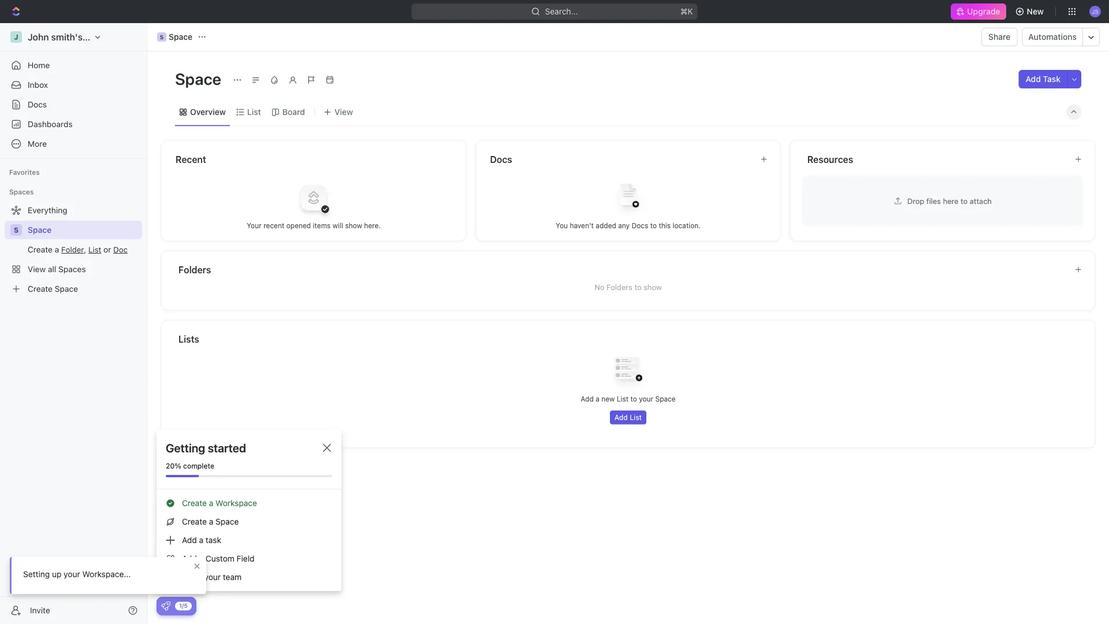 Task type: vqa. For each thing, say whether or not it's contained in the screenshot.
started
yes



Task type: locate. For each thing, give the bounding box(es) containing it.
a down add a task at the bottom of the page
[[199, 554, 204, 563]]

1 horizontal spatial s
[[160, 34, 164, 40]]

0 horizontal spatial view
[[28, 264, 46, 274]]

recent
[[176, 154, 206, 165]]

1 horizontal spatial docs
[[490, 154, 512, 165]]

getting started
[[166, 441, 246, 455]]

close image
[[323, 444, 331, 452]]

create space link
[[5, 280, 140, 298]]

john smith's workspace
[[28, 31, 133, 42]]

recent
[[264, 221, 285, 229]]

list right ,
[[88, 245, 101, 254]]

1 vertical spatial invite
[[30, 606, 50, 615]]

here
[[943, 197, 959, 205]]

workspace...
[[82, 570, 131, 579]]

create
[[28, 245, 53, 254], [28, 284, 53, 294], [182, 498, 207, 508], [182, 517, 207, 527]]

s inside navigation
[[14, 226, 19, 234]]

your up add list button
[[639, 395, 654, 403]]

create up add a task at the bottom of the page
[[182, 517, 207, 527]]

list button
[[88, 245, 101, 254]]

no recent items image
[[291, 175, 337, 221]]

20%
[[166, 462, 181, 470]]

drop files here to attach
[[908, 197, 992, 205]]

2 horizontal spatial your
[[639, 395, 654, 403]]

john smith's workspace, , element
[[10, 31, 22, 43]]

view right board
[[335, 107, 353, 117]]

add for add a task
[[182, 535, 197, 545]]

complete
[[183, 462, 214, 470]]

more button
[[5, 135, 142, 153]]

a
[[55, 245, 59, 254], [596, 395, 600, 403], [209, 498, 213, 508], [209, 517, 213, 527], [199, 535, 204, 545], [199, 554, 204, 563]]

spaces down favorites
[[9, 188, 34, 196]]

create down 'all'
[[28, 284, 53, 294]]

favorites button
[[5, 165, 44, 179]]

share
[[989, 32, 1011, 42]]

tree containing everything
[[5, 201, 142, 298]]

0 vertical spatial spaces
[[9, 188, 34, 196]]

folders
[[179, 264, 211, 275], [607, 283, 633, 292]]

folder button
[[61, 245, 84, 254]]

view all spaces
[[28, 264, 86, 274]]

space inside create space 'link'
[[55, 284, 78, 294]]

create space
[[28, 284, 78, 294]]

space
[[169, 32, 193, 42], [175, 69, 225, 88], [28, 225, 52, 235], [55, 284, 78, 294], [656, 395, 676, 403], [216, 517, 239, 527]]

0 vertical spatial space, , element
[[157, 32, 166, 42]]

1 vertical spatial show
[[644, 283, 662, 292]]

docs link
[[5, 95, 142, 114]]

drop
[[908, 197, 925, 205]]

1/5
[[179, 603, 188, 609]]

1 horizontal spatial spaces
[[58, 264, 86, 274]]

a left task
[[199, 535, 204, 545]]

you
[[556, 221, 568, 229]]

your down the add a custom field
[[204, 572, 221, 582]]

you haven't added any docs to this location.
[[556, 221, 701, 229]]

0 vertical spatial workspace
[[85, 31, 133, 42]]

to
[[961, 197, 968, 205], [651, 221, 657, 229], [635, 283, 642, 292], [631, 395, 637, 403]]

more
[[28, 139, 47, 149]]

spaces
[[9, 188, 34, 196], [58, 264, 86, 274]]

js
[[1092, 8, 1099, 15]]

0 horizontal spatial folders
[[179, 264, 211, 275]]

1 horizontal spatial workspace
[[216, 498, 257, 508]]

create up create a space
[[182, 498, 207, 508]]

show down folders button
[[644, 283, 662, 292]]

files
[[927, 197, 941, 205]]

add inside 'button'
[[1026, 74, 1041, 84]]

lists
[[179, 333, 199, 344]]

1 horizontal spatial invite
[[182, 572, 202, 582]]

doc
[[113, 245, 128, 254]]

new button
[[1011, 2, 1051, 21]]

1 horizontal spatial view
[[335, 107, 353, 117]]

0 vertical spatial view
[[335, 107, 353, 117]]

1 horizontal spatial space, , element
[[157, 32, 166, 42]]

a for space
[[209, 517, 213, 527]]

invite for invite
[[30, 606, 50, 615]]

0 horizontal spatial spaces
[[9, 188, 34, 196]]

opened
[[286, 221, 311, 229]]

up
[[52, 570, 61, 579]]

folders button
[[178, 263, 1066, 277]]

view left 'all'
[[28, 264, 46, 274]]

1 vertical spatial s
[[14, 226, 19, 234]]

invite down the "setting"
[[30, 606, 50, 615]]

docs
[[28, 100, 47, 109], [490, 154, 512, 165], [632, 221, 649, 229]]

your right up
[[64, 570, 80, 579]]

invite
[[182, 572, 202, 582], [30, 606, 50, 615]]

create inside create space 'link'
[[28, 284, 53, 294]]

create up 'all'
[[28, 245, 53, 254]]

your recent opened items will show here.
[[247, 221, 381, 229]]

0 horizontal spatial s
[[14, 226, 19, 234]]

a up create a space
[[209, 498, 213, 508]]

add a custom field
[[182, 554, 255, 563]]

0 horizontal spatial workspace
[[85, 31, 133, 42]]

team
[[223, 572, 242, 582]]

s for s
[[14, 226, 19, 234]]

to down folders button
[[635, 283, 642, 292]]

here.
[[364, 221, 381, 229]]

view button
[[320, 99, 357, 126]]

invite inside sidebar navigation
[[30, 606, 50, 615]]

s inside s space
[[160, 34, 164, 40]]

started
[[208, 441, 246, 455]]

favorites
[[9, 168, 40, 176]]

no lists icon. image
[[605, 348, 652, 394]]

custom
[[206, 554, 235, 563]]

1 vertical spatial space, , element
[[10, 224, 22, 236]]

add
[[1026, 74, 1041, 84], [581, 395, 594, 403], [615, 414, 628, 422], [182, 535, 197, 545], [182, 554, 197, 563]]

a left new
[[596, 395, 600, 403]]

list left the board link
[[247, 107, 261, 117]]

share button
[[982, 28, 1018, 46]]

a for task
[[199, 535, 204, 545]]

tree
[[5, 201, 142, 298]]

workspace for john smith's workspace
[[85, 31, 133, 42]]

attach
[[970, 197, 992, 205]]

add inside button
[[615, 414, 628, 422]]

2 horizontal spatial docs
[[632, 221, 649, 229]]

create for create a folder , list or doc
[[28, 245, 53, 254]]

to left this on the top of the page
[[651, 221, 657, 229]]

your
[[247, 221, 262, 229]]

sidebar navigation
[[0, 23, 150, 624]]

list right new
[[617, 395, 629, 403]]

doc button
[[113, 245, 128, 254]]

0 vertical spatial docs
[[28, 100, 47, 109]]

create for create a workspace
[[182, 498, 207, 508]]

list down add a new list to your space
[[630, 414, 642, 422]]

workspace
[[85, 31, 133, 42], [216, 498, 257, 508]]

invite for invite your team
[[182, 572, 202, 582]]

0 horizontal spatial docs
[[28, 100, 47, 109]]

js button
[[1087, 2, 1105, 21]]

a left folder button
[[55, 245, 59, 254]]

view inside button
[[335, 107, 353, 117]]

0 vertical spatial show
[[345, 221, 362, 229]]

0 vertical spatial s
[[160, 34, 164, 40]]

a up task
[[209, 517, 213, 527]]

1 horizontal spatial show
[[644, 283, 662, 292]]

workspace inside sidebar navigation
[[85, 31, 133, 42]]

1 horizontal spatial folders
[[607, 283, 633, 292]]

list
[[247, 107, 261, 117], [88, 245, 101, 254], [617, 395, 629, 403], [630, 414, 642, 422]]

view button
[[320, 104, 357, 120]]

s
[[160, 34, 164, 40], [14, 226, 19, 234]]

invite up 1/5
[[182, 572, 202, 582]]

task
[[1044, 74, 1061, 84]]

0 horizontal spatial show
[[345, 221, 362, 229]]

a inside navigation
[[55, 245, 59, 254]]

folder
[[61, 245, 84, 254]]

a for new
[[596, 395, 600, 403]]

view inside sidebar navigation
[[28, 264, 46, 274]]

add for add a custom field
[[182, 554, 197, 563]]

inbox
[[28, 80, 48, 90]]

any
[[619, 221, 630, 229]]

show
[[345, 221, 362, 229], [644, 283, 662, 292]]

spaces down folder
[[58, 264, 86, 274]]

1 vertical spatial workspace
[[216, 498, 257, 508]]

onboarding checklist button element
[[161, 602, 170, 611]]

show right will on the left top of the page
[[345, 221, 362, 229]]

a for custom
[[199, 554, 204, 563]]

workspace up create a space
[[216, 498, 257, 508]]

docs inside sidebar navigation
[[28, 100, 47, 109]]

automations button
[[1023, 28, 1083, 46]]

add for add task
[[1026, 74, 1041, 84]]

0 horizontal spatial invite
[[30, 606, 50, 615]]

inbox link
[[5, 76, 142, 94]]

0 vertical spatial folders
[[179, 264, 211, 275]]

no most used docs image
[[605, 175, 652, 221]]

1 vertical spatial view
[[28, 264, 46, 274]]

s for s space
[[160, 34, 164, 40]]

workspace right smith's
[[85, 31, 133, 42]]

space, , element
[[157, 32, 166, 42], [10, 224, 22, 236]]

upgrade
[[968, 7, 1001, 16]]

0 vertical spatial invite
[[182, 572, 202, 582]]

field
[[237, 554, 255, 563]]

1 vertical spatial docs
[[490, 154, 512, 165]]

getting
[[166, 441, 205, 455]]

or
[[104, 245, 111, 254]]



Task type: describe. For each thing, give the bounding box(es) containing it.
add a new list to your space
[[581, 395, 676, 403]]

will
[[333, 221, 343, 229]]

search...
[[545, 7, 578, 16]]

2 vertical spatial docs
[[632, 221, 649, 229]]

view for view
[[335, 107, 353, 117]]

everything link
[[5, 201, 140, 220]]

task
[[206, 535, 221, 545]]

space link
[[28, 221, 140, 239]]

this
[[659, 221, 671, 229]]

to up add list button
[[631, 395, 637, 403]]

add task
[[1026, 74, 1061, 84]]

everything
[[28, 205, 67, 215]]

a for workspace
[[209, 498, 213, 508]]

1 horizontal spatial your
[[204, 572, 221, 582]]

home
[[28, 60, 50, 70]]

0 horizontal spatial space, , element
[[10, 224, 22, 236]]

folders inside button
[[179, 264, 211, 275]]

create a folder , list or doc
[[28, 245, 128, 254]]

overview link
[[188, 104, 226, 120]]

s space
[[160, 32, 193, 42]]

workspace for create a workspace
[[216, 498, 257, 508]]

smith's
[[51, 31, 83, 42]]

no
[[595, 283, 605, 292]]

resources button
[[807, 152, 1066, 166]]

0 horizontal spatial your
[[64, 570, 80, 579]]

haven't
[[570, 221, 594, 229]]

tree inside sidebar navigation
[[5, 201, 142, 298]]

list inside button
[[630, 414, 642, 422]]

new
[[602, 395, 615, 403]]

create for create a space
[[182, 517, 207, 527]]

add list
[[615, 414, 642, 422]]

resources
[[808, 154, 854, 165]]

space inside space link
[[28, 225, 52, 235]]

items
[[313, 221, 331, 229]]

dashboards link
[[5, 115, 142, 134]]

1 vertical spatial spaces
[[58, 264, 86, 274]]

,
[[84, 245, 86, 254]]

add a task
[[182, 535, 221, 545]]

all
[[48, 264, 56, 274]]

j
[[14, 33, 18, 41]]

to right here
[[961, 197, 968, 205]]

home link
[[5, 56, 142, 75]]

add for add a new list to your space
[[581, 395, 594, 403]]

add task button
[[1019, 70, 1068, 88]]

board
[[283, 107, 305, 117]]

new
[[1027, 7, 1044, 16]]

⌘k
[[681, 7, 693, 16]]

add list button
[[610, 411, 647, 425]]

dashboards
[[28, 119, 73, 129]]

onboarding checklist button image
[[161, 602, 170, 611]]

invite your team
[[182, 572, 242, 582]]

list inside create a folder , list or doc
[[88, 245, 101, 254]]

view all spaces link
[[5, 260, 140, 279]]

1 vertical spatial folders
[[607, 283, 633, 292]]

john
[[28, 31, 49, 42]]

20% complete
[[166, 462, 214, 470]]

create a workspace
[[182, 498, 257, 508]]

setting up your workspace...
[[23, 570, 131, 579]]

upgrade link
[[952, 3, 1007, 20]]

list link
[[245, 104, 261, 120]]

board link
[[280, 104, 305, 120]]

lists button
[[178, 332, 1082, 346]]

no folders to show
[[595, 283, 662, 292]]

add for add list
[[615, 414, 628, 422]]

automations
[[1029, 32, 1077, 42]]

setting
[[23, 570, 50, 579]]

location.
[[673, 221, 701, 229]]

create for create space
[[28, 284, 53, 294]]

create a space
[[182, 517, 239, 527]]

overview
[[190, 107, 226, 117]]

view for view all spaces
[[28, 264, 46, 274]]

a for folder
[[55, 245, 59, 254]]

added
[[596, 221, 617, 229]]



